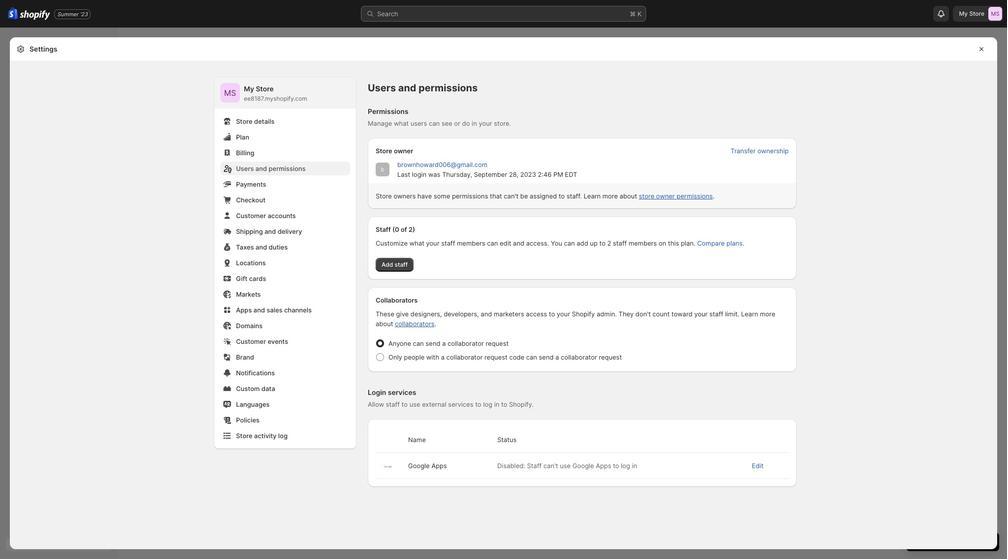Task type: vqa. For each thing, say whether or not it's contained in the screenshot.
of
yes



Task type: describe. For each thing, give the bounding box(es) containing it.
disabled: staff can't use google apps to log in
[[497, 462, 637, 470]]

store
[[639, 192, 654, 200]]

up
[[590, 240, 598, 247]]

shopify
[[572, 310, 595, 318]]

owners
[[394, 192, 416, 200]]

your right customize
[[426, 240, 440, 247]]

store for store activity log
[[236, 432, 252, 440]]

payments
[[236, 180, 266, 188]]

can left 'edit'
[[487, 240, 498, 247]]

add staff link
[[376, 258, 414, 272]]

permissions down thursday,
[[452, 192, 488, 200]]

marketers
[[494, 310, 524, 318]]

(0
[[392, 226, 399, 234]]

these
[[376, 310, 394, 318]]

collaborator for send
[[448, 340, 484, 348]]

collaborators
[[395, 320, 435, 328]]

in inside login services allow staff to use external services to log in to shopify.
[[494, 401, 499, 409]]

compare plans. link
[[697, 240, 745, 247]]

in for permissions
[[472, 120, 477, 127]]

admin.
[[597, 310, 617, 318]]

users
[[411, 120, 427, 127]]

thursday,
[[442, 171, 472, 179]]

shipping
[[236, 228, 263, 236]]

taxes and duties link
[[220, 240, 350, 254]]

this
[[668, 240, 679, 247]]

2 horizontal spatial log
[[621, 462, 630, 470]]

2 horizontal spatial apps
[[596, 462, 611, 470]]

customer accounts
[[236, 212, 296, 220]]

collaborators .
[[395, 320, 436, 328]]

transfer
[[731, 147, 756, 155]]

and right taxes
[[256, 243, 267, 251]]

brownhoward006@gmail.com last login was thursday, september 28, 2023 2:46 pm edt
[[397, 161, 577, 179]]

staff.
[[567, 192, 582, 200]]

manage
[[368, 120, 392, 127]]

activity
[[254, 432, 277, 440]]

checkout
[[236, 196, 265, 204]]

my store image
[[989, 7, 1002, 21]]

access
[[526, 310, 547, 318]]

collaborators
[[376, 297, 418, 304]]

store details link
[[220, 115, 350, 128]]

access.
[[526, 240, 549, 247]]

these give designers, developers, and marketers access to your shopify admin. they don't count toward your staff limit. learn more about
[[376, 310, 775, 328]]

store inside "my store ee8187.myshopify.com"
[[256, 85, 274, 93]]

and up permissions on the left top
[[398, 82, 416, 94]]

you
[[551, 240, 562, 247]]

my store ee8187.myshopify.com
[[244, 85, 307, 102]]

accounts
[[268, 212, 296, 220]]

ms button
[[220, 83, 240, 103]]

transfer ownership
[[731, 147, 789, 155]]

sales
[[267, 306, 283, 314]]

'23
[[80, 11, 88, 17]]

more inside these give designers, developers, and marketers access to your shopify admin. they don't count toward your staff limit. learn more about
[[760, 310, 775, 318]]

to inside these give designers, developers, and marketers access to your shopify admin. they don't count toward your staff limit. learn more about
[[549, 310, 555, 318]]

with
[[426, 354, 439, 361]]

your inside permissions manage what users can see or do in your store.
[[479, 120, 492, 127]]

collaborators link
[[395, 320, 435, 328]]

users inside users and permissions link
[[236, 165, 254, 173]]

notifications
[[236, 369, 275, 377]]

external
[[422, 401, 446, 409]]

some
[[434, 192, 450, 200]]

edt
[[565, 171, 577, 179]]

permissions up plan.
[[677, 192, 713, 200]]

taxes
[[236, 243, 254, 251]]

assigned
[[530, 192, 557, 200]]

settings dialog
[[10, 37, 997, 550]]

customize what your staff members can edit and access. you can add up to 2 staff members on this plan. compare plans.
[[376, 240, 745, 247]]

edit button
[[752, 462, 764, 470]]

give
[[396, 310, 409, 318]]

login services allow staff to use external services to log in to shopify.
[[368, 389, 534, 409]]

cards
[[249, 275, 266, 283]]

a for with
[[441, 354, 445, 361]]

shipping and delivery
[[236, 228, 302, 236]]

0 horizontal spatial can't
[[504, 192, 519, 200]]

customer accounts link
[[220, 209, 350, 223]]

allow
[[368, 401, 384, 409]]

2)
[[409, 226, 415, 234]]

a for send
[[442, 340, 446, 348]]

customer for customer events
[[236, 338, 266, 346]]

my store
[[959, 10, 985, 17]]

shipping and delivery link
[[220, 225, 350, 239]]

billing
[[236, 149, 254, 157]]

brownhoward006@gmail.com
[[397, 161, 488, 169]]

your right toward
[[694, 310, 708, 318]]

permissions
[[368, 107, 409, 116]]

markets link
[[220, 288, 350, 301]]

1 vertical spatial send
[[539, 354, 554, 361]]

only
[[389, 354, 402, 361]]

custom data
[[236, 385, 275, 393]]

store.
[[494, 120, 511, 127]]

and down customer accounts
[[265, 228, 276, 236]]

plans.
[[727, 240, 745, 247]]

search
[[377, 10, 398, 18]]

people
[[404, 354, 425, 361]]

apps and sales channels
[[236, 306, 312, 314]]

plan
[[236, 133, 249, 141]]

domains
[[236, 322, 263, 330]]

1 horizontal spatial users
[[368, 82, 396, 94]]

staff right add
[[395, 261, 408, 269]]

store owner
[[376, 147, 413, 155]]

customer for customer accounts
[[236, 212, 266, 220]]

1 horizontal spatial can't
[[544, 462, 558, 470]]

1 horizontal spatial users and permissions
[[368, 82, 478, 94]]

store owners have some permissions that can't be assigned to staff. learn more about store owner permissions .
[[376, 192, 715, 200]]

⌘
[[630, 10, 636, 18]]

⌘ k
[[630, 10, 642, 18]]

2
[[607, 240, 611, 247]]

collaborator down these give designers, developers, and marketers access to your shopify admin. they don't count toward your staff limit. learn more about
[[561, 354, 597, 361]]

don't
[[636, 310, 651, 318]]



Task type: locate. For each thing, give the bounding box(es) containing it.
anyone can send a collaborator request
[[389, 340, 509, 348]]

store up avatar with initials b in the top of the page
[[376, 147, 392, 155]]

gift
[[236, 275, 247, 283]]

1 horizontal spatial more
[[760, 310, 775, 318]]

0 horizontal spatial shopify image
[[8, 8, 18, 20]]

billing link
[[220, 146, 350, 160]]

0 vertical spatial send
[[426, 340, 440, 348]]

2 google from the left
[[573, 462, 594, 470]]

use
[[409, 401, 420, 409], [560, 462, 571, 470]]

log inside login services allow staff to use external services to log in to shopify.
[[483, 401, 492, 409]]

0 vertical spatial in
[[472, 120, 477, 127]]

your left store.
[[479, 120, 492, 127]]

1 horizontal spatial owner
[[656, 192, 675, 200]]

send right code
[[539, 354, 554, 361]]

1 vertical spatial staff
[[527, 462, 542, 470]]

store for store owner
[[376, 147, 392, 155]]

google apps
[[408, 462, 447, 470]]

0 vertical spatial use
[[409, 401, 420, 409]]

can inside permissions manage what users can see or do in your store.
[[429, 120, 440, 127]]

collaborator for with
[[446, 354, 483, 361]]

store details
[[236, 118, 275, 125]]

learn inside these give designers, developers, and marketers access to your shopify admin. they don't count toward your staff limit. learn more about
[[741, 310, 758, 318]]

0 horizontal spatial users and permissions
[[236, 165, 306, 173]]

1 vertical spatial users
[[236, 165, 254, 173]]

transfer ownership button
[[731, 147, 789, 155]]

on
[[659, 240, 666, 247]]

more right staff.
[[603, 192, 618, 200]]

2 customer from the top
[[236, 338, 266, 346]]

that
[[490, 192, 502, 200]]

and up payments
[[256, 165, 267, 173]]

developers,
[[444, 310, 479, 318]]

custom data link
[[220, 382, 350, 396]]

see
[[442, 120, 452, 127]]

1 horizontal spatial what
[[409, 240, 424, 247]]

data
[[262, 385, 275, 393]]

0 horizontal spatial learn
[[584, 192, 601, 200]]

store for store details
[[236, 118, 252, 125]]

edit
[[752, 462, 764, 470]]

my inside "my store ee8187.myshopify.com"
[[244, 85, 254, 93]]

to
[[559, 192, 565, 200], [599, 240, 606, 247], [549, 310, 555, 318], [402, 401, 408, 409], [475, 401, 481, 409], [501, 401, 507, 409], [613, 462, 619, 470]]

services right the external
[[448, 401, 473, 409]]

more
[[603, 192, 618, 200], [760, 310, 775, 318]]

2 vertical spatial log
[[621, 462, 630, 470]]

2 members from the left
[[629, 240, 657, 247]]

collaborator down anyone can send a collaborator request
[[446, 354, 483, 361]]

1 vertical spatial can't
[[544, 462, 558, 470]]

staff left limit.
[[710, 310, 723, 318]]

and left "sales"
[[254, 306, 265, 314]]

0 horizontal spatial .
[[435, 320, 436, 328]]

shop settings menu element
[[214, 77, 356, 449]]

shopify.
[[509, 401, 534, 409]]

request up only people with a collaborator request code can send a collaborator request
[[486, 340, 509, 348]]

services
[[388, 389, 416, 397], [448, 401, 473, 409]]

members left on
[[629, 240, 657, 247]]

in for disabled:
[[632, 462, 637, 470]]

events
[[268, 338, 288, 346]]

dialog
[[1001, 37, 1007, 550]]

staff down some
[[441, 240, 455, 247]]

0 horizontal spatial users
[[236, 165, 254, 173]]

learn right staff.
[[584, 192, 601, 200]]

0 horizontal spatial about
[[376, 320, 393, 328]]

be
[[520, 192, 528, 200]]

your
[[479, 120, 492, 127], [426, 240, 440, 247], [557, 310, 570, 318], [694, 310, 708, 318]]

1 horizontal spatial learn
[[741, 310, 758, 318]]

0 vertical spatial log
[[483, 401, 492, 409]]

markets
[[236, 291, 261, 299]]

1 horizontal spatial use
[[560, 462, 571, 470]]

customer events
[[236, 338, 288, 346]]

0 vertical spatial users and permissions
[[368, 82, 478, 94]]

and inside these give designers, developers, and marketers access to your shopify admin. they don't count toward your staff limit. learn more about
[[481, 310, 492, 318]]

about down these
[[376, 320, 393, 328]]

my for my store
[[959, 10, 968, 17]]

users down billing
[[236, 165, 254, 173]]

services right login
[[388, 389, 416, 397]]

0 vertical spatial .
[[713, 192, 715, 200]]

1 vertical spatial users and permissions
[[236, 165, 306, 173]]

0 horizontal spatial my
[[244, 85, 254, 93]]

duties
[[269, 243, 288, 251]]

0 horizontal spatial in
[[472, 120, 477, 127]]

0 horizontal spatial google
[[408, 462, 430, 470]]

0 vertical spatial users
[[368, 82, 396, 94]]

1 vertical spatial use
[[560, 462, 571, 470]]

1 vertical spatial what
[[409, 240, 424, 247]]

plan link
[[220, 130, 350, 144]]

0 horizontal spatial what
[[394, 120, 409, 127]]

taxes and duties
[[236, 243, 288, 251]]

0 vertical spatial more
[[603, 192, 618, 200]]

store for store owners have some permissions that can't be assigned to staff. learn more about store owner permissions .
[[376, 192, 392, 200]]

0 horizontal spatial owner
[[394, 147, 413, 155]]

summer '23
[[57, 11, 88, 17]]

ownership
[[758, 147, 789, 155]]

summer
[[57, 11, 78, 17]]

policies link
[[220, 414, 350, 427]]

staff inside these give designers, developers, and marketers access to your shopify admin. they don't count toward your staff limit. learn more about
[[710, 310, 723, 318]]

1 horizontal spatial log
[[483, 401, 492, 409]]

staff inside login services allow staff to use external services to log in to shopify.
[[386, 401, 400, 409]]

users up permissions on the left top
[[368, 82, 396, 94]]

users and permissions down billing link
[[236, 165, 306, 173]]

customize
[[376, 240, 408, 247]]

permissions inside shop settings menu element
[[269, 165, 306, 173]]

can left see
[[429, 120, 440, 127]]

staff right 2 at the top
[[613, 240, 627, 247]]

users and permissions up permissions manage what users can see or do in your store.
[[368, 82, 478, 94]]

0 horizontal spatial apps
[[236, 306, 252, 314]]

add
[[382, 261, 393, 269]]

collaborator down developers,
[[448, 340, 484, 348]]

1 vertical spatial services
[[448, 401, 473, 409]]

request left code
[[485, 354, 508, 361]]

my for my store ee8187.myshopify.com
[[244, 85, 254, 93]]

shopify image
[[8, 8, 18, 20], [20, 10, 50, 20]]

staff (0 of 2)
[[376, 226, 415, 234]]

1 vertical spatial owner
[[656, 192, 675, 200]]

1 vertical spatial learn
[[741, 310, 758, 318]]

store activity log
[[236, 432, 288, 440]]

store left owners
[[376, 192, 392, 200]]

learn right limit.
[[741, 310, 758, 318]]

a down developers,
[[442, 340, 446, 348]]

and
[[398, 82, 416, 94], [256, 165, 267, 173], [265, 228, 276, 236], [513, 240, 524, 247], [256, 243, 267, 251], [254, 306, 265, 314], [481, 310, 492, 318]]

what left the users
[[394, 120, 409, 127]]

1 horizontal spatial .
[[713, 192, 715, 200]]

can't
[[504, 192, 519, 200], [544, 462, 558, 470]]

1 vertical spatial about
[[376, 320, 393, 328]]

ee8187.myshopify.com
[[244, 95, 307, 102]]

owner right "store"
[[656, 192, 675, 200]]

my left my store icon
[[959, 10, 968, 17]]

1 horizontal spatial staff
[[527, 462, 542, 470]]

store down "policies"
[[236, 432, 252, 440]]

what down 2)
[[409, 240, 424, 247]]

can right 'you'
[[564, 240, 575, 247]]

google
[[408, 462, 430, 470], [573, 462, 594, 470]]

0 vertical spatial owner
[[394, 147, 413, 155]]

0 vertical spatial what
[[394, 120, 409, 127]]

about left "store"
[[620, 192, 637, 200]]

0 vertical spatial about
[[620, 192, 637, 200]]

1 google from the left
[[408, 462, 430, 470]]

apps inside shop settings menu element
[[236, 306, 252, 314]]

avatar with initials b image
[[376, 163, 390, 177]]

locations
[[236, 259, 266, 267]]

and left marketers
[[481, 310, 492, 318]]

k
[[638, 10, 642, 18]]

1 horizontal spatial members
[[629, 240, 657, 247]]

store up ee8187.myshopify.com
[[256, 85, 274, 93]]

1 horizontal spatial my
[[959, 10, 968, 17]]

more right limit.
[[760, 310, 775, 318]]

0 horizontal spatial members
[[457, 240, 485, 247]]

customer inside 'link'
[[236, 212, 266, 220]]

1 vertical spatial my
[[244, 85, 254, 93]]

about inside these give designers, developers, and marketers access to your shopify admin. they don't count toward your staff limit. learn more about
[[376, 320, 393, 328]]

what
[[394, 120, 409, 127], [409, 240, 424, 247]]

members left 'edit'
[[457, 240, 485, 247]]

28,
[[509, 171, 519, 179]]

request for with
[[485, 354, 508, 361]]

brownhoward006@gmail.com link
[[397, 161, 488, 169]]

1 horizontal spatial services
[[448, 401, 473, 409]]

0 vertical spatial staff
[[376, 226, 391, 234]]

0 horizontal spatial log
[[278, 432, 288, 440]]

what inside permissions manage what users can see or do in your store.
[[394, 120, 409, 127]]

my store image
[[220, 83, 240, 103]]

payments link
[[220, 178, 350, 191]]

brand
[[236, 354, 254, 361]]

0 vertical spatial learn
[[584, 192, 601, 200]]

staff left (0
[[376, 226, 391, 234]]

count
[[653, 310, 670, 318]]

anyone
[[389, 340, 411, 348]]

do
[[462, 120, 470, 127]]

or
[[454, 120, 460, 127]]

0 horizontal spatial staff
[[376, 226, 391, 234]]

1 vertical spatial customer
[[236, 338, 266, 346]]

1 horizontal spatial shopify image
[[20, 10, 50, 20]]

0 vertical spatial services
[[388, 389, 416, 397]]

1 vertical spatial in
[[494, 401, 499, 409]]

2:46
[[538, 171, 552, 179]]

staff
[[376, 226, 391, 234], [527, 462, 542, 470]]

1 horizontal spatial apps
[[432, 462, 447, 470]]

owner up the last
[[394, 147, 413, 155]]

can't left be on the top
[[504, 192, 519, 200]]

have
[[418, 192, 432, 200]]

send up with
[[426, 340, 440, 348]]

request down the admin.
[[599, 354, 622, 361]]

store up plan
[[236, 118, 252, 125]]

september
[[474, 171, 507, 179]]

1 horizontal spatial google
[[573, 462, 594, 470]]

users and permissions link
[[220, 162, 350, 176]]

1 customer from the top
[[236, 212, 266, 220]]

0 vertical spatial my
[[959, 10, 968, 17]]

summer '23 link
[[54, 9, 91, 19]]

staff right allow
[[386, 401, 400, 409]]

locations link
[[220, 256, 350, 270]]

users and permissions inside shop settings menu element
[[236, 165, 306, 173]]

can up the people
[[413, 340, 424, 348]]

permissions manage what users can see or do in your store.
[[368, 107, 511, 127]]

1 members from the left
[[457, 240, 485, 247]]

a right with
[[441, 354, 445, 361]]

0 horizontal spatial use
[[409, 401, 420, 409]]

enabled: staff can use google apps to log in image
[[384, 466, 392, 469]]

store activity log link
[[220, 429, 350, 443]]

2 horizontal spatial in
[[632, 462, 637, 470]]

my right my store image
[[244, 85, 254, 93]]

2023
[[520, 171, 536, 179]]

use inside login services allow staff to use external services to log in to shopify.
[[409, 401, 420, 409]]

and right 'edit'
[[513, 240, 524, 247]]

last
[[397, 171, 410, 179]]

request for send
[[486, 340, 509, 348]]

0 horizontal spatial services
[[388, 389, 416, 397]]

log inside shop settings menu element
[[278, 432, 288, 440]]

your left shopify
[[557, 310, 570, 318]]

permissions down billing link
[[269, 165, 306, 173]]

permissions up permissions manage what users can see or do in your store.
[[419, 82, 478, 94]]

in
[[472, 120, 477, 127], [494, 401, 499, 409], [632, 462, 637, 470]]

2 vertical spatial in
[[632, 462, 637, 470]]

1 horizontal spatial send
[[539, 354, 554, 361]]

0 horizontal spatial more
[[603, 192, 618, 200]]

1 horizontal spatial in
[[494, 401, 499, 409]]

staff right disabled:
[[527, 462, 542, 470]]

notifications link
[[220, 366, 350, 380]]

they
[[619, 310, 634, 318]]

0 vertical spatial customer
[[236, 212, 266, 220]]

settings
[[30, 45, 57, 53]]

1 vertical spatial log
[[278, 432, 288, 440]]

plan.
[[681, 240, 696, 247]]

0 horizontal spatial send
[[426, 340, 440, 348]]

languages
[[236, 401, 270, 409]]

1 horizontal spatial about
[[620, 192, 637, 200]]

brand link
[[220, 351, 350, 364]]

. up compare
[[713, 192, 715, 200]]

. down "designers,"
[[435, 320, 436, 328]]

0 vertical spatial can't
[[504, 192, 519, 200]]

can't right disabled:
[[544, 462, 558, 470]]

can right code
[[526, 354, 537, 361]]

1 vertical spatial .
[[435, 320, 436, 328]]

customer down checkout
[[236, 212, 266, 220]]

customer down domains
[[236, 338, 266, 346]]

in inside permissions manage what users can see or do in your store.
[[472, 120, 477, 127]]

a right code
[[555, 354, 559, 361]]

of
[[401, 226, 407, 234]]

store left my store icon
[[969, 10, 985, 17]]

a
[[442, 340, 446, 348], [441, 354, 445, 361], [555, 354, 559, 361]]

add staff
[[382, 261, 408, 269]]

1 vertical spatial more
[[760, 310, 775, 318]]

limit.
[[725, 310, 739, 318]]

channels
[[284, 306, 312, 314]]

custom
[[236, 385, 260, 393]]



